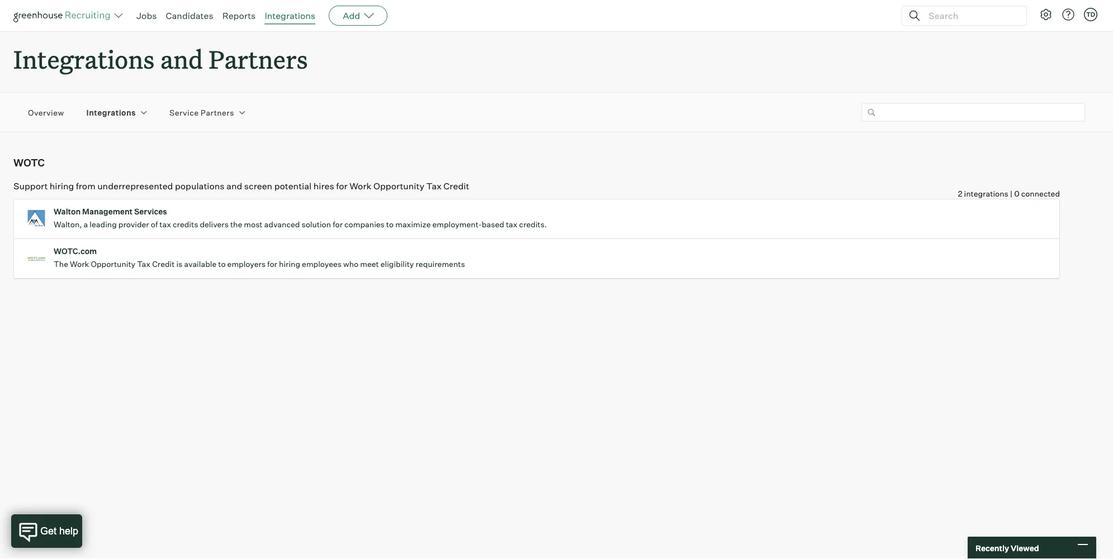 Task type: vqa. For each thing, say whether or not it's contained in the screenshot.
middle Integrations
yes



Task type: describe. For each thing, give the bounding box(es) containing it.
available
[[184, 260, 217, 269]]

jobs link
[[136, 10, 157, 21]]

0 vertical spatial for
[[336, 181, 348, 192]]

1 vertical spatial integrations
[[13, 43, 155, 76]]

eligibility
[[381, 260, 414, 269]]

support hiring from underrepresented populations and screen potential hires for work opportunity tax credit
[[13, 181, 470, 192]]

2 integrations | 0 connected
[[958, 189, 1061, 199]]

viewed
[[1011, 544, 1040, 554]]

reports
[[222, 10, 256, 21]]

2 vertical spatial integrations
[[86, 108, 136, 117]]

recently viewed
[[976, 544, 1040, 554]]

tax inside wotc.com the work opportunity tax credit is available to employers for hiring employees who meet eligibility requirements
[[137, 260, 151, 269]]

0 vertical spatial partners
[[209, 43, 308, 76]]

0 horizontal spatial integrations link
[[86, 107, 136, 118]]

leading
[[90, 220, 117, 230]]

the
[[54, 260, 68, 269]]

overview
[[28, 108, 64, 117]]

0 vertical spatial integrations
[[265, 10, 316, 21]]

advanced
[[264, 220, 300, 230]]

companies
[[345, 220, 385, 230]]

connected
[[1022, 189, 1061, 199]]

the
[[230, 220, 242, 230]]

potential
[[274, 181, 312, 192]]

|
[[1011, 189, 1013, 199]]

is
[[176, 260, 183, 269]]

hiring inside wotc.com the work opportunity tax credit is available to employers for hiring employees who meet eligibility requirements
[[279, 260, 300, 269]]

0 vertical spatial work
[[350, 181, 372, 192]]

wotc.com the work opportunity tax credit is available to employers for hiring employees who meet eligibility requirements
[[54, 247, 465, 269]]

employment-
[[433, 220, 482, 230]]

0
[[1015, 189, 1020, 199]]

screen
[[244, 181, 273, 192]]

for inside walton management services walton, a leading provider of tax credits delivers the most advanced solution for companies to maximize employment-based tax credits.
[[333, 220, 343, 230]]

recently
[[976, 544, 1010, 554]]

opportunity inside wotc.com the work opportunity tax credit is available to employers for hiring employees who meet eligibility requirements
[[91, 260, 135, 269]]

to inside wotc.com the work opportunity tax credit is available to employers for hiring employees who meet eligibility requirements
[[218, 260, 226, 269]]

of
[[151, 220, 158, 230]]

td
[[1087, 11, 1096, 18]]

support
[[13, 181, 48, 192]]

meet
[[360, 260, 379, 269]]

1 horizontal spatial opportunity
[[374, 181, 425, 192]]

td button
[[1082, 6, 1100, 23]]

walton,
[[54, 220, 82, 230]]

management
[[82, 207, 133, 217]]

1 horizontal spatial tax
[[427, 181, 442, 192]]

Search text field
[[926, 8, 1017, 24]]

work inside wotc.com the work opportunity tax credit is available to employers for hiring employees who meet eligibility requirements
[[70, 260, 89, 269]]

0 horizontal spatial hiring
[[50, 181, 74, 192]]

service partners
[[170, 108, 234, 117]]

add
[[343, 10, 360, 21]]



Task type: locate. For each thing, give the bounding box(es) containing it.
and
[[160, 43, 203, 76], [227, 181, 242, 192]]

1 horizontal spatial integrations link
[[265, 10, 316, 21]]

from
[[76, 181, 95, 192]]

employers
[[227, 260, 266, 269]]

to right 'available'
[[218, 260, 226, 269]]

jobs
[[136, 10, 157, 21]]

who
[[343, 260, 359, 269]]

tax right of
[[160, 220, 171, 230]]

0 vertical spatial credit
[[444, 181, 470, 192]]

0 horizontal spatial work
[[70, 260, 89, 269]]

1 vertical spatial for
[[333, 220, 343, 230]]

services
[[134, 207, 167, 217]]

delivers
[[200, 220, 229, 230]]

1 vertical spatial integrations link
[[86, 107, 136, 118]]

and down candidates
[[160, 43, 203, 76]]

1 horizontal spatial hiring
[[279, 260, 300, 269]]

service
[[170, 108, 199, 117]]

1 vertical spatial credit
[[152, 260, 175, 269]]

0 horizontal spatial credit
[[152, 260, 175, 269]]

partners right service at the top left of page
[[201, 108, 234, 117]]

credit left is
[[152, 260, 175, 269]]

1 vertical spatial and
[[227, 181, 242, 192]]

hiring
[[50, 181, 74, 192], [279, 260, 300, 269]]

for inside wotc.com the work opportunity tax credit is available to employers for hiring employees who meet eligibility requirements
[[267, 260, 277, 269]]

tax
[[160, 220, 171, 230], [506, 220, 518, 230]]

for right solution
[[333, 220, 343, 230]]

1 horizontal spatial to
[[386, 220, 394, 230]]

credit
[[444, 181, 470, 192], [152, 260, 175, 269]]

work right hires
[[350, 181, 372, 192]]

solution
[[302, 220, 331, 230]]

to inside walton management services walton, a leading provider of tax credits delivers the most advanced solution for companies to maximize employment-based tax credits.
[[386, 220, 394, 230]]

opportunity down wotc.com
[[91, 260, 135, 269]]

greenhouse recruiting image
[[13, 9, 114, 22]]

integrations link
[[265, 10, 316, 21], [86, 107, 136, 118]]

1 vertical spatial to
[[218, 260, 226, 269]]

work down wotc.com
[[70, 260, 89, 269]]

wotc
[[13, 156, 45, 169]]

populations
[[175, 181, 225, 192]]

for right employers
[[267, 260, 277, 269]]

2 tax from the left
[[506, 220, 518, 230]]

underrepresented
[[97, 181, 173, 192]]

based
[[482, 220, 504, 230]]

and left screen
[[227, 181, 242, 192]]

0 vertical spatial integrations link
[[265, 10, 316, 21]]

credit up employment-
[[444, 181, 470, 192]]

most
[[244, 220, 263, 230]]

to left maximize
[[386, 220, 394, 230]]

tax up maximize
[[427, 181, 442, 192]]

a
[[84, 220, 88, 230]]

0 horizontal spatial and
[[160, 43, 203, 76]]

partners down reports link
[[209, 43, 308, 76]]

walton management services walton, a leading provider of tax credits delivers the most advanced solution for companies to maximize employment-based tax credits.
[[54, 207, 547, 230]]

1 vertical spatial opportunity
[[91, 260, 135, 269]]

integrations
[[265, 10, 316, 21], [13, 43, 155, 76], [86, 108, 136, 117]]

to
[[386, 220, 394, 230], [218, 260, 226, 269]]

1 vertical spatial tax
[[137, 260, 151, 269]]

integrations
[[965, 189, 1009, 199]]

for
[[336, 181, 348, 192], [333, 220, 343, 230], [267, 260, 277, 269]]

0 vertical spatial tax
[[427, 181, 442, 192]]

configure image
[[1040, 8, 1053, 21]]

credits
[[173, 220, 198, 230]]

hires
[[314, 181, 334, 192]]

opportunity
[[374, 181, 425, 192], [91, 260, 135, 269]]

0 horizontal spatial to
[[218, 260, 226, 269]]

0 horizontal spatial tax
[[137, 260, 151, 269]]

1 horizontal spatial work
[[350, 181, 372, 192]]

0 vertical spatial to
[[386, 220, 394, 230]]

1 horizontal spatial tax
[[506, 220, 518, 230]]

1 horizontal spatial credit
[[444, 181, 470, 192]]

1 vertical spatial work
[[70, 260, 89, 269]]

0 horizontal spatial tax
[[160, 220, 171, 230]]

credit inside wotc.com the work opportunity tax credit is available to employers for hiring employees who meet eligibility requirements
[[152, 260, 175, 269]]

hiring left "from"
[[50, 181, 74, 192]]

service partners link
[[170, 107, 234, 118]]

2 vertical spatial for
[[267, 260, 277, 269]]

td button
[[1085, 8, 1098, 21]]

tax right based
[[506, 220, 518, 230]]

0 vertical spatial and
[[160, 43, 203, 76]]

for right hires
[[336, 181, 348, 192]]

overview link
[[28, 107, 64, 118]]

work
[[350, 181, 372, 192], [70, 260, 89, 269]]

add button
[[329, 6, 388, 26]]

candidates link
[[166, 10, 213, 21]]

tax left is
[[137, 260, 151, 269]]

0 vertical spatial hiring
[[50, 181, 74, 192]]

1 vertical spatial partners
[[201, 108, 234, 117]]

requirements
[[416, 260, 465, 269]]

2
[[958, 189, 963, 199]]

0 horizontal spatial opportunity
[[91, 260, 135, 269]]

None text field
[[862, 103, 1086, 122]]

partners
[[209, 43, 308, 76], [201, 108, 234, 117]]

tax
[[427, 181, 442, 192], [137, 260, 151, 269]]

1 tax from the left
[[160, 220, 171, 230]]

1 horizontal spatial and
[[227, 181, 242, 192]]

reports link
[[222, 10, 256, 21]]

integrations and partners
[[13, 43, 308, 76]]

wotc.com
[[54, 247, 97, 257]]

employees
[[302, 260, 342, 269]]

candidates
[[166, 10, 213, 21]]

hiring left employees
[[279, 260, 300, 269]]

walton
[[54, 207, 81, 217]]

credits.
[[519, 220, 547, 230]]

provider
[[118, 220, 149, 230]]

opportunity up maximize
[[374, 181, 425, 192]]

1 vertical spatial hiring
[[279, 260, 300, 269]]

maximize
[[396, 220, 431, 230]]

0 vertical spatial opportunity
[[374, 181, 425, 192]]



